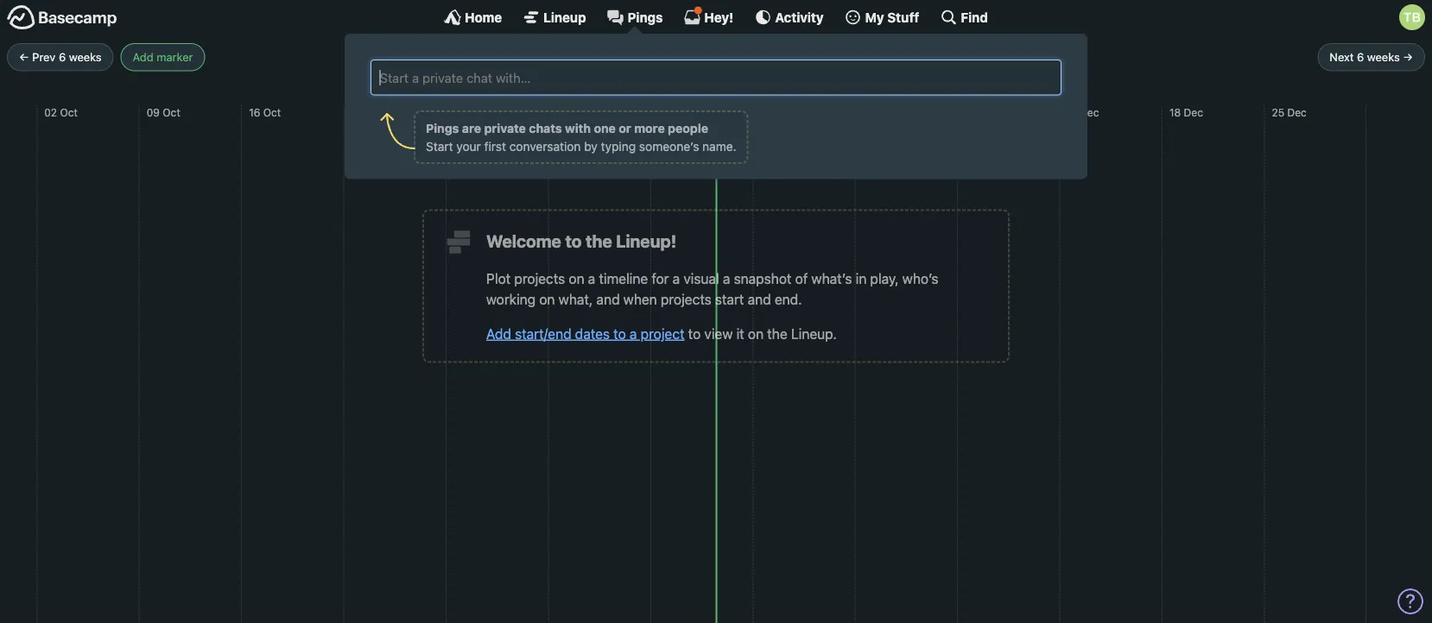Task type: vqa. For each thing, say whether or not it's contained in the screenshot.
leftmost Sat
no



Task type: describe. For each thing, give the bounding box(es) containing it.
lineup
[[544, 10, 586, 25]]

04 dec
[[965, 106, 1001, 118]]

nov for 06 nov
[[572, 106, 591, 118]]

a right the for
[[673, 270, 680, 287]]

add start/end dates to a project link
[[486, 326, 685, 342]]

← prev 6 weeks
[[19, 51, 102, 64]]

hey! button
[[684, 6, 734, 26]]

02 oct
[[44, 106, 78, 118]]

dec for 04 dec
[[981, 106, 1001, 118]]

my stuff
[[865, 10, 920, 25]]

tim burton image
[[1400, 4, 1426, 30]]

add marker
[[133, 51, 193, 64]]

chats
[[529, 121, 562, 135]]

your
[[457, 139, 481, 154]]

2 6 from the left
[[1358, 51, 1365, 64]]

start/end
[[515, 326, 572, 342]]

23 oct
[[351, 106, 385, 118]]

end.
[[775, 291, 802, 308]]

plot
[[486, 270, 511, 287]]

home link
[[444, 9, 502, 26]]

play,
[[871, 270, 899, 287]]

18
[[1170, 106, 1181, 118]]

0 vertical spatial on
[[569, 270, 585, 287]]

are
[[462, 121, 481, 135]]

11 dec
[[1068, 106, 1099, 118]]

view
[[705, 326, 733, 342]]

lineup.
[[791, 326, 837, 342]]

timeline
[[599, 270, 648, 287]]

0 horizontal spatial on
[[539, 291, 555, 308]]

pings are private chats with one or more people start your first conversation by typing someone's name.
[[426, 121, 737, 154]]

plot projects on a timeline for a visual a snapshot of what's in play, who's working on what, and when projects start and end.
[[486, 270, 939, 308]]

20 nov
[[761, 106, 796, 118]]

20
[[761, 106, 773, 118]]

today
[[662, 49, 702, 65]]

dec for 18 dec
[[1184, 106, 1204, 118]]

pings button
[[607, 9, 663, 26]]

13 nov
[[658, 106, 692, 118]]

06
[[556, 106, 569, 118]]

someone's
[[639, 139, 699, 154]]

16 oct
[[249, 106, 281, 118]]

oct for 30 oct
[[470, 106, 487, 118]]

27 nov
[[863, 106, 897, 118]]

project
[[641, 326, 685, 342]]

nov for 13 nov
[[673, 106, 692, 118]]

conversation
[[510, 139, 581, 154]]

27
[[863, 106, 875, 118]]

1 horizontal spatial to
[[614, 326, 626, 342]]

my stuff button
[[845, 9, 920, 26]]

2 horizontal spatial to
[[688, 326, 701, 342]]

04
[[965, 106, 979, 118]]

visual
[[684, 270, 720, 287]]

pings for pings are private chats with one or more people start your first conversation by typing someone's name.
[[426, 121, 459, 135]]

more
[[634, 121, 665, 135]]

25 dec
[[1272, 106, 1307, 118]]

start
[[426, 139, 453, 154]]

add marker link
[[121, 43, 205, 71]]

nov for 27 nov
[[878, 106, 897, 118]]

who's
[[903, 270, 939, 287]]

activity link
[[755, 9, 824, 26]]

switch accounts image
[[7, 4, 118, 31]]



Task type: locate. For each thing, give the bounding box(es) containing it.
4 oct from the left
[[367, 106, 385, 118]]

working
[[486, 291, 536, 308]]

1 nov from the left
[[572, 106, 591, 118]]

0 horizontal spatial projects
[[514, 270, 565, 287]]

2 and from the left
[[748, 291, 771, 308]]

home
[[465, 10, 502, 25]]

welcome
[[486, 231, 562, 251]]

of
[[796, 270, 808, 287]]

hey!
[[705, 10, 734, 25]]

nov for 20 nov
[[776, 106, 796, 118]]

marker
[[157, 51, 193, 64]]

4 dec from the left
[[1288, 106, 1307, 118]]

06 nov
[[556, 106, 591, 118]]

2 vertical spatial on
[[748, 326, 764, 342]]

09
[[147, 106, 160, 118]]

stuff
[[888, 10, 920, 25]]

add for add marker
[[133, 51, 154, 64]]

3 oct from the left
[[263, 106, 281, 118]]

→
[[1404, 51, 1414, 64]]

←
[[19, 51, 29, 64]]

prev
[[32, 51, 56, 64]]

2 oct from the left
[[163, 106, 180, 118]]

projects up working
[[514, 270, 565, 287]]

0 vertical spatial projects
[[514, 270, 565, 287]]

1 horizontal spatial add
[[486, 326, 512, 342]]

lineup!
[[616, 231, 677, 251]]

2 horizontal spatial on
[[748, 326, 764, 342]]

when
[[624, 291, 657, 308]]

1 dec from the left
[[981, 106, 1001, 118]]

a up start
[[723, 270, 731, 287]]

what,
[[559, 291, 593, 308]]

1 vertical spatial projects
[[661, 291, 712, 308]]

to right welcome
[[565, 231, 582, 251]]

in
[[856, 270, 867, 287]]

2 dec from the left
[[1080, 106, 1099, 118]]

23
[[351, 106, 364, 118]]

oct for 09 oct
[[163, 106, 180, 118]]

what's
[[812, 270, 852, 287]]

a
[[588, 270, 596, 287], [673, 270, 680, 287], [723, 270, 731, 287], [630, 326, 637, 342]]

weeks right prev
[[69, 51, 102, 64]]

add
[[133, 51, 154, 64], [486, 326, 512, 342]]

it
[[737, 326, 745, 342]]

11
[[1068, 106, 1077, 118]]

1 horizontal spatial pings
[[628, 10, 663, 25]]

0 horizontal spatial the
[[586, 231, 612, 251]]

find
[[961, 10, 988, 25]]

pings inside dropdown button
[[628, 10, 663, 25]]

1 vertical spatial on
[[539, 291, 555, 308]]

a left the project
[[630, 326, 637, 342]]

3 dec from the left
[[1184, 106, 1204, 118]]

to right dates
[[614, 326, 626, 342]]

private
[[484, 121, 526, 135]]

6 right prev
[[59, 51, 66, 64]]

lineup link
[[523, 9, 586, 26]]

and
[[597, 291, 620, 308], [748, 291, 771, 308]]

to
[[565, 231, 582, 251], [614, 326, 626, 342], [688, 326, 701, 342]]

pings up start
[[426, 121, 459, 135]]

by
[[584, 139, 598, 154]]

welcome to the lineup!
[[486, 231, 677, 251]]

and down snapshot
[[748, 291, 771, 308]]

on right it
[[748, 326, 764, 342]]

2 weeks from the left
[[1368, 51, 1400, 64]]

oct
[[60, 106, 78, 118], [163, 106, 180, 118], [263, 106, 281, 118], [367, 106, 385, 118], [470, 106, 487, 118]]

1 weeks from the left
[[69, 51, 102, 64]]

my
[[865, 10, 885, 25]]

one
[[594, 121, 616, 135]]

nov right the 27
[[878, 106, 897, 118]]

18 dec
[[1170, 106, 1204, 118]]

weeks left '→'
[[1368, 51, 1400, 64]]

30
[[454, 106, 467, 118]]

1 vertical spatial the
[[768, 326, 788, 342]]

add inside "link"
[[133, 51, 154, 64]]

oct up are
[[470, 106, 487, 118]]

a up what,
[[588, 270, 596, 287]]

0 horizontal spatial and
[[597, 291, 620, 308]]

6 right next
[[1358, 51, 1365, 64]]

dec
[[981, 106, 1001, 118], [1080, 106, 1099, 118], [1184, 106, 1204, 118], [1288, 106, 1307, 118]]

to left view
[[688, 326, 701, 342]]

main element
[[0, 0, 1433, 179]]

nov up 'people'
[[673, 106, 692, 118]]

the down end.
[[768, 326, 788, 342]]

0 vertical spatial the
[[586, 231, 612, 251]]

the
[[586, 231, 612, 251], [768, 326, 788, 342]]

with
[[565, 121, 591, 135]]

1 oct from the left
[[60, 106, 78, 118]]

02
[[44, 106, 57, 118]]

add left 'marker'
[[133, 51, 154, 64]]

1 horizontal spatial 6
[[1358, 51, 1365, 64]]

4 nov from the left
[[878, 106, 897, 118]]

or
[[619, 121, 631, 135]]

pings for pings
[[628, 10, 663, 25]]

dec right 04
[[981, 106, 1001, 118]]

09 oct
[[147, 106, 180, 118]]

oct for 02 oct
[[60, 106, 78, 118]]

on
[[569, 270, 585, 287], [539, 291, 555, 308], [748, 326, 764, 342]]

6
[[59, 51, 66, 64], [1358, 51, 1365, 64]]

1 6 from the left
[[59, 51, 66, 64]]

dec for 25 dec
[[1288, 106, 1307, 118]]

people
[[668, 121, 709, 135]]

dates
[[575, 326, 610, 342]]

25
[[1272, 106, 1285, 118]]

nov up with
[[572, 106, 591, 118]]

0 vertical spatial add
[[133, 51, 154, 64]]

dec right 11
[[1080, 106, 1099, 118]]

1 horizontal spatial the
[[768, 326, 788, 342]]

dec right 18
[[1184, 106, 1204, 118]]

and down timeline
[[597, 291, 620, 308]]

start
[[715, 291, 744, 308]]

30 oct
[[454, 106, 487, 118]]

next 6 weeks →
[[1330, 51, 1414, 64]]

1 horizontal spatial on
[[569, 270, 585, 287]]

0 horizontal spatial add
[[133, 51, 154, 64]]

0 horizontal spatial weeks
[[69, 51, 102, 64]]

pings up today
[[628, 10, 663, 25]]

1 vertical spatial pings
[[426, 121, 459, 135]]

16
[[249, 106, 260, 118]]

1 horizontal spatial weeks
[[1368, 51, 1400, 64]]

activity
[[775, 10, 824, 25]]

pings inside pings are private chats with one or more people start your first conversation by typing someone's name.
[[426, 121, 459, 135]]

add for add start/end dates to a project to view it on the lineup.
[[486, 326, 512, 342]]

add down working
[[486, 326, 512, 342]]

the up timeline
[[586, 231, 612, 251]]

projects
[[514, 270, 565, 287], [661, 291, 712, 308]]

for
[[652, 270, 669, 287]]

oct right 02
[[60, 106, 78, 118]]

on up what,
[[569, 270, 585, 287]]

nov right '20'
[[776, 106, 796, 118]]

13
[[658, 106, 670, 118]]

oct for 23 oct
[[367, 106, 385, 118]]

1 and from the left
[[597, 291, 620, 308]]

pings
[[628, 10, 663, 25], [426, 121, 459, 135]]

weeks
[[69, 51, 102, 64], [1368, 51, 1400, 64]]

oct right the '16'
[[263, 106, 281, 118]]

find button
[[940, 9, 988, 26]]

first
[[484, 139, 506, 154]]

0 horizontal spatial pings
[[426, 121, 459, 135]]

Start a private chat with… text field
[[378, 67, 1055, 88]]

snapshot
[[734, 270, 792, 287]]

add start/end dates to a project to view it on the lineup.
[[486, 326, 837, 342]]

5 oct from the left
[[470, 106, 487, 118]]

1 vertical spatial add
[[486, 326, 512, 342]]

3 nov from the left
[[776, 106, 796, 118]]

on left what,
[[539, 291, 555, 308]]

0 horizontal spatial 6
[[59, 51, 66, 64]]

1 horizontal spatial and
[[748, 291, 771, 308]]

typing
[[601, 139, 636, 154]]

oct right '09'
[[163, 106, 180, 118]]

oct for 16 oct
[[263, 106, 281, 118]]

dec for 11 dec
[[1080, 106, 1099, 118]]

next
[[1330, 51, 1354, 64]]

projects down visual
[[661, 291, 712, 308]]

1 horizontal spatial projects
[[661, 291, 712, 308]]

oct right 23
[[367, 106, 385, 118]]

0 vertical spatial pings
[[628, 10, 663, 25]]

0 horizontal spatial to
[[565, 231, 582, 251]]

name.
[[703, 139, 737, 154]]

dec right 25
[[1288, 106, 1307, 118]]

2 nov from the left
[[673, 106, 692, 118]]



